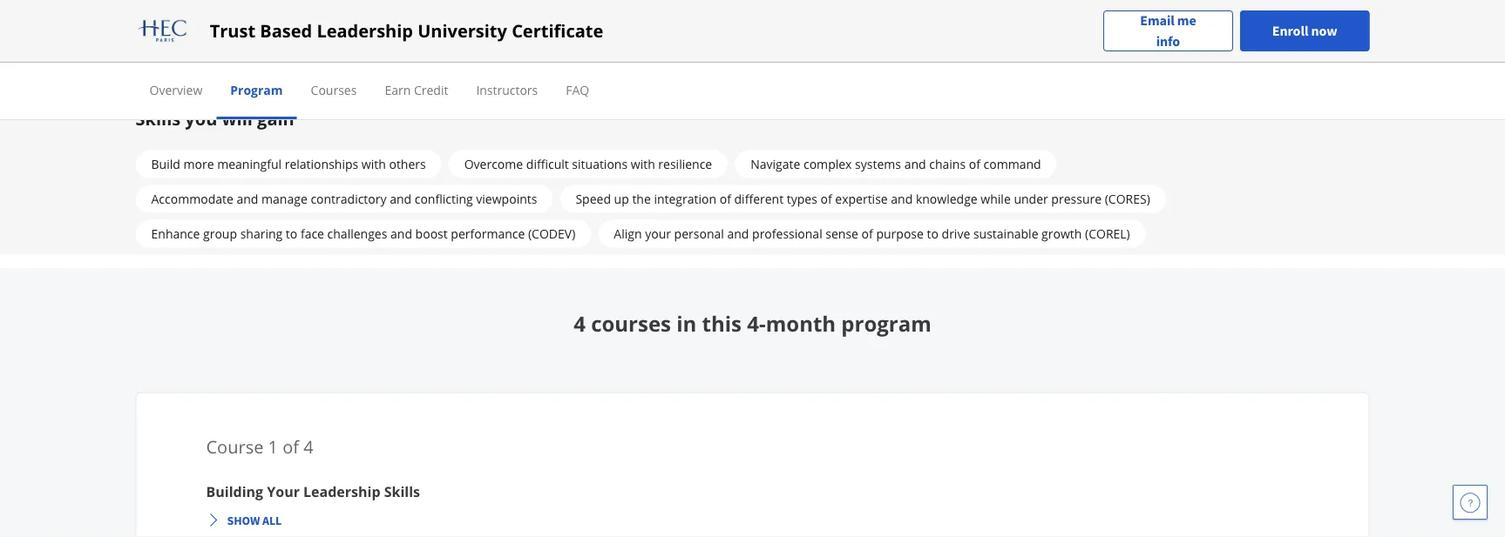 Task type: describe. For each thing, give the bounding box(es) containing it.
1 vertical spatial this
[[702, 310, 742, 338]]

situations
[[572, 156, 628, 173]]

the
[[632, 191, 651, 208]]

now
[[1311, 22, 1337, 40]]

others
[[389, 156, 426, 173]]

courses link
[[311, 81, 357, 98]]

program link
[[230, 81, 283, 98]]

(corel)
[[1085, 226, 1130, 242]]

types
[[787, 191, 817, 208]]

speed up the integration of different types of expertise and knowledge while under pressure (cores)
[[576, 191, 1150, 208]]

(cores)
[[1105, 191, 1150, 208]]

building
[[206, 483, 263, 501]]

month
[[766, 310, 836, 338]]

4-
[[747, 310, 766, 338]]

1 horizontal spatial to
[[744, 34, 756, 51]]

1 horizontal spatial skills
[[384, 483, 420, 501]]

manage
[[262, 191, 307, 208]]

program
[[230, 81, 283, 98]]

chains
[[929, 156, 966, 173]]

align your personal and professional sense of purpose to drive sustainable growth (corel)
[[614, 226, 1130, 242]]

group
[[203, 226, 237, 242]]

course
[[206, 435, 264, 459]]

expertise
[[835, 191, 888, 208]]

contradictory
[[311, 191, 387, 208]]

1 with from the left
[[362, 156, 386, 173]]

1
[[268, 435, 278, 459]]

accommodate and manage contradictory and conflicting viewpoints
[[151, 191, 537, 208]]

credit
[[414, 81, 448, 98]]

performance
[[451, 226, 525, 242]]

hec paris image
[[136, 17, 189, 45]]

instructors link
[[476, 81, 538, 98]]

overcome
[[464, 156, 523, 173]]

email
[[1140, 12, 1175, 29]]

info
[[1156, 33, 1180, 50]]

trust
[[210, 19, 255, 43]]

leadership for your
[[303, 483, 380, 501]]

accommodate
[[151, 191, 233, 208]]

overcome difficult situations with resilience
[[464, 156, 712, 173]]

building your leadership skills
[[206, 483, 420, 501]]

viewpoints
[[476, 191, 537, 208]]

the
[[136, 34, 157, 51]]

all
[[262, 513, 282, 529]]

challenges
[[327, 226, 387, 242]]

earn credit link
[[385, 81, 448, 98]]

of right 1
[[283, 435, 299, 459]]

earn
[[385, 81, 411, 98]]

(cefr
[[522, 34, 554, 51]]

university
[[418, 19, 507, 43]]

fluency
[[421, 34, 462, 51]]

necessary.
[[221, 72, 281, 89]]

enroll
[[1272, 22, 1309, 40]]

gain
[[257, 107, 294, 131]]

leadership for based
[[317, 19, 413, 43]]

2 horizontal spatial in
[[808, 34, 819, 51]]

of right sense
[[862, 226, 873, 242]]

purpose
[[876, 226, 924, 242]]

2 is from the left
[[666, 34, 675, 51]]

email me info
[[1140, 12, 1196, 50]]

no
[[136, 72, 152, 89]]

speed
[[576, 191, 611, 208]]

complex
[[804, 156, 852, 173]]

enhance
[[151, 226, 200, 242]]

sense
[[826, 226, 858, 242]]

english
[[479, 34, 519, 51]]

enroll now button
[[1240, 10, 1370, 51]]

resilience
[[658, 156, 712, 173]]

will
[[222, 107, 253, 131]]

faq link
[[566, 81, 589, 98]]

2 with from the left
[[631, 156, 655, 173]]

knowledge
[[916, 191, 978, 208]]

language
[[160, 34, 212, 51]]

earn credit
[[385, 81, 448, 98]]

skills you will gain
[[136, 107, 294, 131]]

certificate menu element
[[136, 63, 1370, 119]]

navigate complex systems and chains of command
[[751, 156, 1041, 173]]

face
[[301, 226, 324, 242]]

professional
[[752, 226, 822, 242]]

based
[[260, 19, 312, 43]]

no application necessary.
[[136, 72, 281, 89]]

different
[[734, 191, 784, 208]]

of left "different"
[[720, 191, 731, 208]]

4 courses in this 4-month program
[[574, 310, 932, 338]]

enroll now
[[1272, 22, 1337, 40]]



Task type: locate. For each thing, give the bounding box(es) containing it.
mandatory
[[678, 34, 741, 51]]

1 vertical spatial skills
[[384, 483, 420, 501]]

email me info button
[[1103, 10, 1233, 52]]

leadership
[[317, 19, 413, 43], [303, 483, 380, 501]]

to left 'face'
[[286, 226, 297, 242]]

4 right 1
[[304, 435, 314, 459]]

1 vertical spatial leadership
[[303, 483, 380, 501]]

with left others
[[362, 156, 386, 173]]

of right chains
[[969, 156, 980, 173]]

overview
[[149, 81, 202, 98]]

in
[[465, 34, 475, 51], [808, 34, 819, 51], [677, 310, 697, 338]]

courses
[[311, 81, 357, 98]]

navigate
[[751, 156, 800, 173]]

with up the
[[631, 156, 655, 173]]

minimum)
[[604, 34, 663, 51]]

the language of instruction is 100% english. thus, fluency in english (cefr c1 level minimum) is mandatory to succeed in this program.
[[136, 34, 899, 51]]

courses
[[591, 310, 671, 338]]

and
[[904, 156, 926, 173], [237, 191, 258, 208], [390, 191, 411, 208], [891, 191, 913, 208], [390, 226, 412, 242], [727, 226, 749, 242]]

0 vertical spatial leadership
[[317, 19, 413, 43]]

boost
[[415, 226, 448, 242]]

difficult
[[526, 156, 569, 173]]

0 horizontal spatial to
[[286, 226, 297, 242]]

succeed
[[759, 34, 805, 51]]

application
[[155, 72, 218, 89]]

100%
[[306, 34, 337, 51]]

1 horizontal spatial 4
[[574, 310, 586, 338]]

is right minimum)
[[666, 34, 675, 51]]

in right courses
[[677, 310, 697, 338]]

and down meaningful
[[237, 191, 258, 208]]

of right types
[[821, 191, 832, 208]]

c1
[[557, 34, 572, 51]]

0 horizontal spatial 4
[[304, 435, 314, 459]]

and left boost
[[390, 226, 412, 242]]

up
[[614, 191, 629, 208]]

skills
[[136, 107, 181, 131], [384, 483, 420, 501]]

program
[[841, 310, 932, 338]]

this left 4-
[[702, 310, 742, 338]]

with
[[362, 156, 386, 173], [631, 156, 655, 173]]

instruction
[[229, 34, 291, 51]]

1 horizontal spatial with
[[631, 156, 655, 173]]

english.
[[340, 34, 384, 51]]

me
[[1177, 12, 1196, 29]]

build
[[151, 156, 180, 173]]

is left 100%
[[294, 34, 303, 51]]

leadership right your
[[303, 483, 380, 501]]

meaningful
[[217, 156, 282, 173]]

sharing
[[240, 226, 283, 242]]

overview link
[[149, 81, 202, 98]]

level
[[575, 34, 601, 51]]

1 horizontal spatial is
[[666, 34, 675, 51]]

0 horizontal spatial skills
[[136, 107, 181, 131]]

this
[[822, 34, 843, 51], [702, 310, 742, 338]]

instructors
[[476, 81, 538, 98]]

is
[[294, 34, 303, 51], [666, 34, 675, 51]]

to
[[744, 34, 756, 51], [286, 226, 297, 242], [927, 226, 939, 242]]

help center image
[[1460, 492, 1481, 513]]

conflicting
[[415, 191, 473, 208]]

of right the language
[[215, 34, 226, 51]]

and up purpose
[[891, 191, 913, 208]]

leadership up courses on the top left of the page
[[317, 19, 413, 43]]

your
[[645, 226, 671, 242]]

systems
[[855, 156, 901, 173]]

relationships
[[285, 156, 358, 173]]

and down others
[[390, 191, 411, 208]]

4 left courses
[[574, 310, 586, 338]]

enhance group sharing to face challenges and boost performance (codev)
[[151, 226, 576, 242]]

thus,
[[387, 34, 418, 51]]

show
[[227, 513, 260, 529]]

align
[[614, 226, 642, 242]]

0 horizontal spatial with
[[362, 156, 386, 173]]

0 horizontal spatial in
[[465, 34, 475, 51]]

course 1 of 4
[[206, 435, 314, 459]]

while
[[981, 191, 1011, 208]]

show all
[[227, 513, 282, 529]]

1 horizontal spatial in
[[677, 310, 697, 338]]

show all button
[[199, 505, 289, 537]]

of
[[215, 34, 226, 51], [969, 156, 980, 173], [720, 191, 731, 208], [821, 191, 832, 208], [862, 226, 873, 242], [283, 435, 299, 459]]

command
[[984, 156, 1041, 173]]

and left chains
[[904, 156, 926, 173]]

under
[[1014, 191, 1048, 208]]

0 vertical spatial this
[[822, 34, 843, 51]]

more
[[183, 156, 214, 173]]

in left english
[[465, 34, 475, 51]]

growth
[[1042, 226, 1082, 242]]

sustainable
[[973, 226, 1038, 242]]

personal
[[674, 226, 724, 242]]

1 horizontal spatial this
[[822, 34, 843, 51]]

0 horizontal spatial is
[[294, 34, 303, 51]]

(codev)
[[528, 226, 576, 242]]

pressure
[[1051, 191, 1102, 208]]

to left drive
[[927, 226, 939, 242]]

this left program. at the top of page
[[822, 34, 843, 51]]

2 horizontal spatial to
[[927, 226, 939, 242]]

0 horizontal spatial this
[[702, 310, 742, 338]]

in right succeed
[[808, 34, 819, 51]]

trust based leadership university certificate
[[210, 19, 603, 43]]

1 is from the left
[[294, 34, 303, 51]]

your
[[267, 483, 300, 501]]

0 vertical spatial skills
[[136, 107, 181, 131]]

build more meaningful relationships with others
[[151, 156, 426, 173]]

0 vertical spatial 4
[[574, 310, 586, 338]]

1 vertical spatial 4
[[304, 435, 314, 459]]

certificate
[[512, 19, 603, 43]]

to left succeed
[[744, 34, 756, 51]]

faq
[[566, 81, 589, 98]]

and right personal
[[727, 226, 749, 242]]



Task type: vqa. For each thing, say whether or not it's contained in the screenshot.
Civil in list
no



